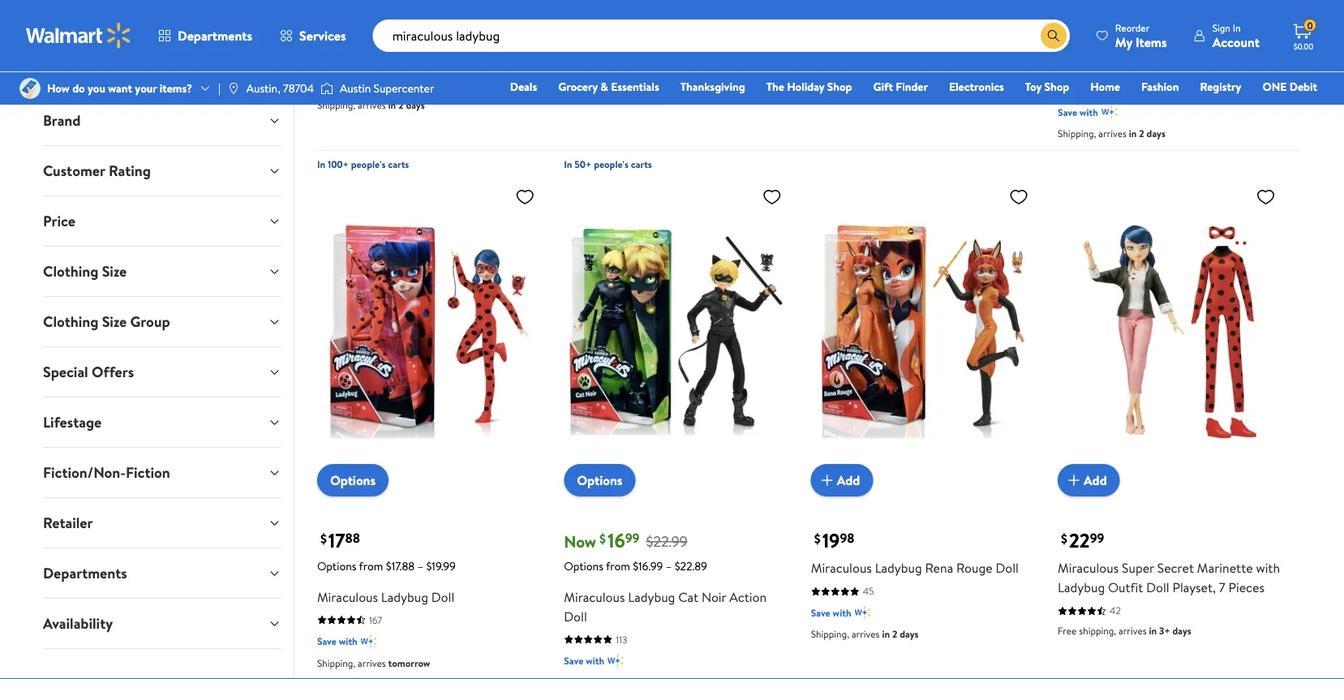 Task type: locate. For each thing, give the bounding box(es) containing it.
big up home
[[1094, 59, 1112, 76]]

zip inside miraculous ladybug little girls zip up costume pajama coverall little kid to big kid
[[493, 0, 510, 9]]

carts for $22.99
[[631, 158, 652, 171]]

– inside the now $ 16 99 $22.99 options from $16.99 – $22.89
[[666, 558, 672, 574]]

0 vertical spatial clothing
[[43, 261, 98, 282]]

0 horizontal spatial add
[[837, 471, 860, 489]]

in right sign
[[1233, 21, 1241, 34]]

price
[[43, 211, 75, 231]]

miraculous up home link
[[1058, 20, 1119, 37]]

miraculous super secret marinette with ladybug outfit doll playset, 7 pieces image
[[1058, 180, 1282, 483]]

from inside the now $ 16 99 $22.99 options from $16.99 – $22.89
[[606, 558, 630, 574]]

113
[[616, 632, 628, 646]]

1 99 from the left
[[625, 529, 640, 547]]

deals
[[510, 79, 537, 95]]

miraculous super secret marinette with ladybug outfit doll playset, 7 pieces
[[1058, 559, 1280, 596]]

size up clothing size group
[[102, 261, 126, 282]]

1 horizontal spatial rena
[[1224, 20, 1252, 37]]

1 horizontal spatial walmart plus image
[[855, 64, 871, 80]]

100+
[[328, 158, 349, 171]]

rena inside miraculous ladybug cat noir rena rouge little girls 3 pack t-shirts little kid to big kid
[[1224, 20, 1252, 37]]

options
[[330, 471, 376, 489], [577, 471, 623, 489], [317, 558, 357, 574], [564, 558, 604, 574]]

big inside miraculous ladybug little girls zip up costume pajama coverall little kid to big kid
[[317, 30, 335, 48]]

2 clothing from the top
[[43, 312, 98, 332]]

shipping, arrives in 2 days for toddler
[[564, 78, 672, 92]]

0 vertical spatial noir
[[1196, 20, 1220, 37]]

noir up t-
[[1196, 20, 1220, 37]]

1 horizontal spatial up
[[749, 0, 765, 9]]

days right gift
[[900, 87, 919, 101]]

big up electronics
[[972, 39, 990, 57]]

cat up pack
[[1172, 20, 1193, 37]]

to right toddler
[[653, 10, 665, 28]]

finder
[[896, 79, 928, 95]]

up for miraculous ladybug little girls zip up costume pajama coverall little kid to big kid
[[513, 0, 529, 9]]

noir inside miraculous ladybug cat noir action doll
[[702, 588, 727, 606]]

departments button up |
[[144, 16, 266, 55]]

0 horizontal spatial carts
[[388, 158, 409, 171]]

pajama
[[371, 10, 411, 28], [987, 20, 1026, 37]]

add button up $ 22 99
[[1058, 464, 1120, 496]]

grocery & essentials
[[558, 79, 659, 95]]

1 carts from the left
[[388, 158, 409, 171]]

$ for 22
[[1061, 529, 1068, 547]]

miraculous down $ 19 98
[[811, 559, 872, 577]]

1 horizontal spatial  image
[[227, 82, 240, 95]]

1 size from the top
[[102, 261, 126, 282]]

add up 98
[[837, 471, 860, 489]]

miraculous down $ 22 99
[[1058, 559, 1119, 577]]

ladybug inside miraculous super secret marinette with ladybug outfit doll playset, 7 pieces
[[1058, 578, 1105, 596]]

miraculous up 'hoodie'
[[564, 0, 625, 9]]

1 horizontal spatial –
[[666, 558, 672, 574]]

$
[[320, 529, 327, 547], [600, 529, 606, 547], [814, 529, 821, 547], [1061, 529, 1068, 547]]

3+
[[1160, 624, 1171, 638]]

1 up from the left
[[513, 0, 529, 9]]

walmart plus image down costume
[[361, 75, 377, 91]]

167
[[369, 613, 382, 627]]

zip for miraculous ladybug little girls zip up costume pajama coverall little kid to big kid
[[493, 0, 510, 9]]

2 add from the left
[[1084, 471, 1107, 489]]

zip inside miraculous ladybug big girls zip up hoodie toddler to big kid
[[729, 0, 746, 9]]

days down fashion
[[1147, 127, 1166, 141]]

big inside the miraculous ladybug little girls pajama shirt and shorts little kid to big kid
[[972, 39, 990, 57]]

sign in account
[[1213, 21, 1260, 51]]

to
[[517, 10, 529, 28], [653, 10, 665, 28], [957, 39, 969, 57], [1079, 59, 1091, 76]]

0 vertical spatial cat
[[1172, 20, 1193, 37]]

add to cart image
[[818, 470, 837, 490]]

0 horizontal spatial options link
[[317, 464, 389, 496]]

girls for kid
[[958, 20, 984, 37]]

ladybug for miraculous ladybug cat noir rena rouge little girls 3 pack t-shirts little kid to big kid
[[1122, 20, 1169, 37]]

1 – from the left
[[418, 558, 424, 574]]

arrives left finder
[[852, 87, 880, 101]]

big down costume
[[317, 30, 335, 48]]

1 horizontal spatial 99
[[1090, 529, 1105, 547]]

0
[[1307, 18, 1313, 32]]

walmart plus image up shipping, arrives tomorrow
[[361, 633, 377, 649]]

with
[[586, 57, 605, 71], [833, 65, 852, 79], [339, 76, 358, 90], [1080, 105, 1099, 119], [1256, 559, 1280, 577], [833, 606, 852, 619], [339, 634, 358, 648], [586, 654, 605, 668]]

$ left 17
[[320, 529, 327, 547]]

in left 100+ on the top of the page
[[317, 158, 325, 171]]

search icon image
[[1047, 29, 1060, 42]]

1 add from the left
[[837, 471, 860, 489]]

ladybug inside the miraculous ladybug little girls pajama shirt and shorts little kid to big kid
[[875, 20, 922, 37]]

2 size from the top
[[102, 312, 126, 332]]

arrives down 4
[[1099, 127, 1127, 141]]

0 horizontal spatial cat
[[678, 588, 699, 606]]

1 horizontal spatial pajama
[[987, 20, 1026, 37]]

fashion
[[1142, 79, 1179, 95]]

big inside miraculous ladybug cat noir rena rouge little girls 3 pack t-shirts little kid to big kid
[[1094, 59, 1112, 76]]

clothing
[[43, 261, 98, 282], [43, 312, 98, 332]]

save with for walmart plus image underneath 4
[[1058, 105, 1099, 119]]

to inside the miraculous ladybug little girls pajama shirt and shorts little kid to big kid
[[957, 39, 969, 57]]

doll inside miraculous ladybug cat noir action doll
[[564, 607, 587, 625]]

miraculous
[[317, 0, 378, 9], [564, 0, 625, 9], [811, 20, 872, 37], [1058, 20, 1119, 37], [811, 559, 872, 577], [1058, 559, 1119, 577], [317, 588, 378, 606], [564, 588, 625, 606]]

1 horizontal spatial in
[[564, 158, 572, 171]]

2 down 'shorts'
[[892, 87, 898, 101]]

2 carts from the left
[[631, 158, 652, 171]]

cat inside miraculous ladybug cat noir action doll
[[678, 588, 699, 606]]

girls inside miraculous ladybug cat noir rena rouge little girls 3 pack t-shirts little kid to big kid
[[1130, 39, 1156, 57]]

options link up 16
[[564, 464, 636, 496]]

customer
[[43, 161, 105, 181]]

walmart plus image left gift
[[855, 64, 871, 80]]

sign in to add to favorites list, miraculous super secret marinette with ladybug outfit doll playset, 7 pieces image
[[1256, 187, 1276, 207]]

miraculous ladybug rena rouge doll
[[811, 559, 1019, 577]]

with for walmart plus image over shipping, arrives tomorrow
[[339, 634, 358, 648]]

departments tab
[[30, 549, 294, 598]]

0 horizontal spatial from
[[359, 558, 383, 574]]

1 people's from the left
[[351, 158, 386, 171]]

ladybug for miraculous ladybug little girls zip up costume pajama coverall little kid to big kid
[[381, 0, 428, 9]]

0 horizontal spatial  image
[[19, 78, 41, 99]]

clothing inside 'tab'
[[43, 312, 98, 332]]

girls inside miraculous ladybug little girls zip up costume pajama coverall little kid to big kid
[[464, 0, 490, 9]]

|
[[218, 80, 221, 96]]

availability tab
[[30, 599, 294, 648]]

0 horizontal spatial add button
[[811, 464, 873, 496]]

in left '50+'
[[564, 158, 572, 171]]

clothing inside tab
[[43, 261, 98, 282]]

2 add button from the left
[[1058, 464, 1120, 496]]

0 horizontal spatial pajama
[[371, 10, 411, 28]]

2 down 'miraculous ladybug rena rouge doll'
[[892, 627, 898, 641]]

0 horizontal spatial people's
[[351, 158, 386, 171]]

miraculous up and
[[811, 20, 872, 37]]

1 horizontal spatial add button
[[1058, 464, 1120, 496]]

add up $ 22 99
[[1084, 471, 1107, 489]]

cat inside miraculous ladybug cat noir rena rouge little girls 3 pack t-shirts little kid to big kid
[[1172, 20, 1193, 37]]

arrives down austin supercenter
[[358, 98, 386, 112]]

 image
[[320, 80, 333, 97]]

save with for walmart plus image under 45
[[811, 606, 852, 619]]

miraculous up 167
[[317, 588, 378, 606]]

miraculous for miraculous ladybug cat noir action doll
[[564, 588, 625, 606]]

from down 16
[[606, 558, 630, 574]]

1 vertical spatial size
[[102, 312, 126, 332]]

cat for action
[[678, 588, 699, 606]]

save with for walmart plus image below costume
[[317, 76, 358, 90]]

arrives right 'grocery'
[[605, 78, 633, 92]]

1 zip from the left
[[493, 0, 510, 9]]

services
[[299, 27, 346, 45]]

2 $ from the left
[[600, 529, 606, 547]]

1 horizontal spatial rouge
[[1058, 39, 1094, 57]]

1 options link from the left
[[317, 464, 389, 496]]

kid inside miraculous ladybug big girls zip up hoodie toddler to big kid
[[689, 10, 707, 28]]

miraculous ladybug cat noir action doll
[[564, 588, 767, 625]]

$ inside $ 22 99
[[1061, 529, 1068, 547]]

1 horizontal spatial shop
[[1045, 79, 1070, 95]]

 image right |
[[227, 82, 240, 95]]

$16.99
[[633, 558, 663, 574]]

people's for $22.99
[[594, 158, 629, 171]]

lifestage button
[[30, 398, 294, 447]]

walmart plus image
[[608, 56, 624, 72], [361, 75, 377, 91], [1102, 104, 1118, 120], [855, 604, 871, 621], [361, 633, 377, 649]]

your
[[135, 80, 157, 96]]

coverall
[[414, 10, 460, 28]]

options link for 17
[[317, 464, 389, 496]]

1 horizontal spatial carts
[[631, 158, 652, 171]]

 image left how in the left top of the page
[[19, 78, 41, 99]]

carts right 100+ on the top of the page
[[388, 158, 409, 171]]

from
[[359, 558, 383, 574], [606, 558, 630, 574]]

1 horizontal spatial zip
[[729, 0, 746, 9]]

departments
[[178, 27, 252, 45], [43, 563, 127, 583]]

1 vertical spatial rouge
[[957, 559, 993, 577]]

shirt
[[811, 39, 838, 57]]

doll
[[996, 559, 1019, 577], [1147, 578, 1170, 596], [432, 588, 455, 606], [564, 607, 587, 625]]

carts
[[388, 158, 409, 171], [631, 158, 652, 171]]

up inside miraculous ladybug big girls zip up hoodie toddler to big kid
[[749, 0, 765, 9]]

electronics link
[[942, 78, 1012, 95]]

girls inside the miraculous ladybug little girls pajama shirt and shorts little kid to big kid
[[958, 20, 984, 37]]

shipping, arrives in 2 days for pajama
[[317, 98, 425, 112]]

2 options link from the left
[[564, 464, 636, 496]]

now
[[564, 530, 596, 552]]

debit
[[1290, 79, 1318, 95]]

in 50+ people's carts
[[564, 158, 652, 171]]

to left 'hoodie'
[[517, 10, 529, 28]]

price tab
[[30, 196, 294, 246]]

with for walmart plus image under 45
[[833, 606, 852, 619]]

size inside clothing size dropdown button
[[102, 261, 126, 282]]

2 people's from the left
[[594, 158, 629, 171]]

2 for toddler
[[645, 78, 651, 92]]

walmart plus image up grocery & essentials
[[608, 56, 624, 72]]

size
[[102, 261, 126, 282], [102, 312, 126, 332]]

0 horizontal spatial 99
[[625, 529, 640, 547]]

4 $ from the left
[[1061, 529, 1068, 547]]

doll inside miraculous super secret marinette with ladybug outfit doll playset, 7 pieces
[[1147, 578, 1170, 596]]

1 vertical spatial walmart plus image
[[608, 653, 624, 669]]

departments up availability
[[43, 563, 127, 583]]

0 horizontal spatial zip
[[493, 0, 510, 9]]

1 vertical spatial noir
[[702, 588, 727, 606]]

0 horizontal spatial shop
[[827, 79, 852, 95]]

retailer button
[[30, 498, 294, 548]]

miraculous inside miraculous ladybug cat noir action doll
[[564, 588, 625, 606]]

 image
[[19, 78, 41, 99], [227, 82, 240, 95]]

1 horizontal spatial add
[[1084, 471, 1107, 489]]

2 for pajama
[[398, 98, 404, 112]]

options inside the now $ 16 99 $22.99 options from $16.99 – $22.89
[[564, 558, 604, 574]]

–
[[418, 558, 424, 574], [666, 558, 672, 574]]

save
[[564, 57, 584, 71], [811, 65, 831, 79], [317, 76, 337, 90], [1058, 105, 1078, 119], [811, 606, 831, 619], [317, 634, 337, 648], [564, 654, 584, 668]]

1 vertical spatial cat
[[678, 588, 699, 606]]

miraculous inside miraculous ladybug little girls zip up costume pajama coverall little kid to big kid
[[317, 0, 378, 9]]

add button up 98
[[811, 464, 873, 496]]

ladybug inside miraculous ladybug little girls zip up costume pajama coverall little kid to big kid
[[381, 0, 428, 9]]

– right $16.99
[[666, 558, 672, 574]]

1 horizontal spatial noir
[[1196, 20, 1220, 37]]

carts right '50+'
[[631, 158, 652, 171]]

0 horizontal spatial rouge
[[957, 559, 993, 577]]

kid
[[496, 10, 514, 28], [689, 10, 707, 28], [338, 30, 356, 48], [936, 39, 954, 57], [993, 39, 1011, 57], [1058, 59, 1076, 76], [1115, 59, 1133, 76]]

ladybug for miraculous ladybug little girls pajama shirt and shorts little kid to big kid
[[875, 20, 922, 37]]

$ left 22
[[1061, 529, 1068, 547]]

2 down supercenter
[[398, 98, 404, 112]]

options down the now
[[564, 558, 604, 574]]

to up home
[[1079, 59, 1091, 76]]

0 horizontal spatial –
[[418, 558, 424, 574]]

gift finder link
[[866, 78, 935, 95]]

1 horizontal spatial options link
[[564, 464, 636, 496]]

walmart plus image down 4
[[1102, 104, 1118, 120]]

2 – from the left
[[666, 558, 672, 574]]

1 horizontal spatial departments
[[178, 27, 252, 45]]

42
[[1110, 604, 1121, 617]]

clothing down price
[[43, 261, 98, 282]]

shirts
[[1209, 39, 1241, 57]]

walmart plus image down the '113'
[[608, 653, 624, 669]]

big up the search search box
[[678, 0, 697, 9]]

size left group
[[102, 312, 126, 332]]

deals link
[[503, 78, 545, 95]]

0 horizontal spatial up
[[513, 0, 529, 9]]

1 horizontal spatial from
[[606, 558, 630, 574]]

miraculous up costume
[[317, 0, 378, 9]]

options link up the 88
[[317, 464, 389, 496]]

1 shop from the left
[[827, 79, 852, 95]]

girls for big
[[700, 0, 725, 9]]

0 horizontal spatial rena
[[925, 559, 954, 577]]

add
[[837, 471, 860, 489], [1084, 471, 1107, 489]]

arrives
[[605, 78, 633, 92], [852, 87, 880, 101], [358, 98, 386, 112], [1099, 127, 1127, 141], [1119, 624, 1147, 638], [852, 627, 880, 641], [358, 656, 386, 670]]

$ inside $ 17 88
[[320, 529, 327, 547]]

0 horizontal spatial in
[[317, 158, 325, 171]]

departments up |
[[178, 27, 252, 45]]

$0.00
[[1294, 41, 1314, 52]]

customer rating
[[43, 161, 150, 181]]

2 zip from the left
[[729, 0, 746, 9]]

little
[[432, 0, 461, 9], [464, 10, 493, 28], [925, 20, 955, 37], [904, 39, 933, 57], [1097, 39, 1127, 57], [1244, 39, 1273, 57]]

miraculous up the '113'
[[564, 588, 625, 606]]

miraculous inside miraculous ladybug big girls zip up hoodie toddler to big kid
[[564, 0, 625, 9]]

clothing up special
[[43, 312, 98, 332]]

brand
[[43, 110, 80, 131]]

cat down $22.89
[[678, 588, 699, 606]]

to up electronics link on the top right
[[957, 39, 969, 57]]

sign in to add to favorites list, miraculous ladybug doll image
[[515, 187, 535, 207]]

noir inside miraculous ladybug cat noir rena rouge little girls 3 pack t-shirts little kid to big kid
[[1196, 20, 1220, 37]]

in left 3+
[[1149, 624, 1157, 638]]

departments button up availability dropdown button
[[30, 549, 294, 598]]

pajama left coverall
[[371, 10, 411, 28]]

16
[[608, 526, 625, 554]]

1 vertical spatial departments
[[43, 563, 127, 583]]

$ inside $ 19 98
[[814, 529, 821, 547]]

– right '$17.88'
[[418, 558, 424, 574]]

sign in to add to favorites list, miraculous ladybug cat noir action doll image
[[762, 187, 782, 207]]

2 up from the left
[[749, 0, 765, 9]]

1 horizontal spatial people's
[[594, 158, 629, 171]]

0 horizontal spatial noir
[[702, 588, 727, 606]]

shop right toy
[[1045, 79, 1070, 95]]

ladybug inside miraculous ladybug cat noir action doll
[[628, 588, 675, 606]]

fiction/non-fiction
[[43, 462, 170, 483]]

miraculous inside the miraculous ladybug little girls pajama shirt and shorts little kid to big kid
[[811, 20, 872, 37]]

2 from from the left
[[606, 558, 630, 574]]

3 $ from the left
[[814, 529, 821, 547]]

2 horizontal spatial in
[[1233, 21, 1241, 34]]

special offers button
[[30, 347, 294, 397]]

miraculous ladybug doll
[[317, 588, 455, 606]]

free
[[1058, 624, 1077, 638]]

the holiday shop
[[767, 79, 852, 95]]

1 clothing from the top
[[43, 261, 98, 282]]

2 99 from the left
[[1090, 529, 1105, 547]]

ladybug inside miraculous ladybug big girls zip up hoodie toddler to big kid
[[628, 0, 675, 9]]

0 vertical spatial size
[[102, 261, 126, 282]]

save with
[[564, 57, 605, 71], [811, 65, 852, 79], [317, 76, 358, 90], [1058, 105, 1099, 119], [811, 606, 852, 619], [317, 634, 358, 648], [564, 654, 605, 668]]

pajama left 'search icon'
[[987, 20, 1026, 37]]

save with for leftmost walmart plus icon
[[564, 654, 605, 668]]

ladybug for miraculous ladybug cat noir action doll
[[628, 588, 675, 606]]

days
[[653, 78, 672, 92], [900, 87, 919, 101], [406, 98, 425, 112], [1147, 127, 1166, 141], [1173, 624, 1192, 638], [900, 627, 919, 641]]

rouge
[[1058, 39, 1094, 57], [957, 559, 993, 577]]

Search search field
[[373, 19, 1070, 52]]

costume
[[317, 10, 368, 28]]

add for 19
[[837, 471, 860, 489]]

people's for 17
[[351, 158, 386, 171]]

1 vertical spatial rena
[[925, 559, 954, 577]]

retailer
[[43, 513, 93, 533]]

registry link
[[1193, 78, 1249, 95]]

miraculous inside miraculous ladybug cat noir rena rouge little girls 3 pack t-shirts little kid to big kid
[[1058, 20, 1119, 37]]

1 vertical spatial clothing
[[43, 312, 98, 332]]

0 vertical spatial rouge
[[1058, 39, 1094, 57]]

99
[[625, 529, 640, 547], [1090, 529, 1105, 547]]

girls inside miraculous ladybug big girls zip up hoodie toddler to big kid
[[700, 0, 725, 9]]

$ left 16
[[600, 529, 606, 547]]

up
[[513, 0, 529, 9], [749, 0, 765, 9]]

1 horizontal spatial cat
[[1172, 20, 1193, 37]]

people's right 100+ on the top of the page
[[351, 158, 386, 171]]

miraculous inside miraculous super secret marinette with ladybug outfit doll playset, 7 pieces
[[1058, 559, 1119, 577]]

clothing size
[[43, 261, 126, 282]]

noir left action
[[702, 588, 727, 606]]

lifestage tab
[[30, 398, 294, 447]]

$ left 19
[[814, 529, 821, 547]]

0 horizontal spatial departments
[[43, 563, 127, 583]]

little right shirts
[[1244, 39, 1273, 57]]

0 vertical spatial rena
[[1224, 20, 1252, 37]]

noir for action
[[702, 588, 727, 606]]

supercenter
[[374, 80, 434, 96]]

people's right '50+'
[[594, 158, 629, 171]]

1 $ from the left
[[320, 529, 327, 547]]

1 add button from the left
[[811, 464, 873, 496]]

size inside clothing size group dropdown button
[[102, 312, 126, 332]]

ladybug
[[381, 0, 428, 9], [628, 0, 675, 9], [875, 20, 922, 37], [1122, 20, 1169, 37], [875, 559, 922, 577], [1058, 578, 1105, 596], [381, 588, 428, 606], [628, 588, 675, 606]]

miraculous for miraculous ladybug little girls zip up costume pajama coverall little kid to big kid
[[317, 0, 378, 9]]

ladybug inside miraculous ladybug cat noir rena rouge little girls 3 pack t-shirts little kid to big kid
[[1122, 20, 1169, 37]]

and
[[841, 39, 861, 57]]

with for walmart plus image underneath 4
[[1080, 105, 1099, 119]]

from left '$17.88'
[[359, 558, 383, 574]]

2 right &
[[645, 78, 651, 92]]

shop right holiday
[[827, 79, 852, 95]]

up inside miraculous ladybug little girls zip up costume pajama coverall little kid to big kid
[[513, 0, 529, 9]]

$ inside the now $ 16 99 $22.99 options from $16.99 – $22.89
[[600, 529, 606, 547]]

walmart plus image
[[855, 64, 871, 80], [608, 653, 624, 669]]

days down supercenter
[[406, 98, 425, 112]]

thanksgiving
[[681, 79, 745, 95]]

Walmart Site-Wide search field
[[373, 19, 1070, 52]]



Task type: describe. For each thing, give the bounding box(es) containing it.
fiction/non-
[[43, 462, 125, 483]]

toddler
[[608, 10, 650, 28]]

shipping, arrives tomorrow
[[317, 656, 430, 670]]

to inside miraculous ladybug cat noir rena rouge little girls 3 pack t-shirts little kid to big kid
[[1079, 59, 1091, 76]]

50+
[[575, 158, 592, 171]]

account
[[1213, 33, 1260, 51]]

special offers
[[43, 362, 134, 382]]

one debit walmart+
[[1263, 79, 1318, 117]]

austin supercenter
[[340, 80, 434, 96]]

 image for austin, 78704
[[227, 82, 240, 95]]

save with for walmart plus image over shipping, arrives tomorrow
[[317, 634, 358, 648]]

in for $22.99
[[564, 158, 572, 171]]

fiction/non-fiction button
[[30, 448, 294, 497]]

99 inside the now $ 16 99 $22.99 options from $16.99 – $22.89
[[625, 529, 640, 547]]

ladybug for miraculous ladybug big girls zip up hoodie toddler to big kid
[[628, 0, 675, 9]]

$ for 19
[[814, 529, 821, 547]]

0 vertical spatial departments
[[178, 27, 252, 45]]

clothing size group tab
[[30, 297, 294, 346]]

size for clothing size
[[102, 261, 126, 282]]

shop inside "link"
[[827, 79, 852, 95]]

toy
[[1025, 79, 1042, 95]]

rating
[[108, 161, 150, 181]]

$ 17 88
[[320, 526, 360, 554]]

grocery
[[558, 79, 598, 95]]

one debit link
[[1256, 78, 1325, 95]]

miraculous ladybug cat noir action doll image
[[564, 180, 788, 483]]

$17.88
[[386, 558, 415, 574]]

one
[[1263, 79, 1287, 95]]

save with for topmost walmart plus icon
[[811, 65, 852, 79]]

pack
[[1169, 39, 1195, 57]]

rouge inside miraculous ladybug cat noir rena rouge little girls 3 pack t-shirts little kid to big kid
[[1058, 39, 1094, 57]]

gift
[[874, 79, 893, 95]]

special offers tab
[[30, 347, 294, 397]]

$22.99
[[646, 532, 688, 552]]

ladybug for miraculous ladybug rena rouge doll
[[875, 559, 922, 577]]

$19.99
[[426, 558, 456, 574]]

98
[[840, 529, 855, 547]]

free shipping, arrives in 3+ days
[[1058, 624, 1192, 638]]

the
[[767, 79, 784, 95]]

holiday
[[787, 79, 825, 95]]

t-
[[1198, 39, 1209, 57]]

secret
[[1158, 559, 1194, 577]]

ladybug for miraculous ladybug doll
[[381, 588, 428, 606]]

zip for miraculous ladybug big girls zip up hoodie toddler to big kid
[[729, 0, 746, 9]]

miraculous ladybug little girls zip up costume pajama coverall little kid to big kid
[[317, 0, 529, 48]]

2 shop from the left
[[1045, 79, 1070, 95]]

miraculous ladybug big girls zip up hoodie toddler to big kid
[[564, 0, 765, 28]]

little up coverall
[[432, 0, 461, 9]]

grocery & essentials link
[[551, 78, 667, 95]]

2 for shorts
[[892, 87, 898, 101]]

girls for little
[[464, 0, 490, 9]]

in down fashion link
[[1129, 127, 1137, 141]]

austin
[[340, 80, 371, 96]]

in right &
[[635, 78, 643, 92]]

size for clothing size group
[[102, 312, 126, 332]]

miraculous for miraculous ladybug rena rouge doll
[[811, 559, 872, 577]]

arrives down 45
[[852, 627, 880, 641]]

99 inside $ 22 99
[[1090, 529, 1105, 547]]

walmart plus image down 45
[[855, 604, 871, 621]]

up for miraculous ladybug big girls zip up hoodie toddler to big kid
[[749, 0, 765, 9]]

how
[[47, 80, 70, 96]]

toy shop link
[[1018, 78, 1077, 95]]

miraculous for miraculous ladybug little girls pajama shirt and shorts little kid to big kid
[[811, 20, 872, 37]]

to inside miraculous ladybug big girls zip up hoodie toddler to big kid
[[653, 10, 665, 28]]

options up 16
[[577, 471, 623, 489]]

gift finder
[[874, 79, 928, 95]]

my
[[1116, 33, 1133, 51]]

cat for rena
[[1172, 20, 1193, 37]]

little right 'shorts'
[[904, 39, 933, 57]]

tomorrow
[[388, 656, 430, 670]]

0 vertical spatial departments button
[[144, 16, 266, 55]]

to inside miraculous ladybug little girls zip up costume pajama coverall little kid to big kid
[[517, 10, 529, 28]]

in 100+ people's carts
[[317, 158, 409, 171]]

miraculous ladybug rena rouge doll image
[[811, 180, 1035, 483]]

clothing size tab
[[30, 247, 294, 296]]

shipping, arrives in 2 days for shorts
[[811, 87, 919, 101]]

22
[[1069, 526, 1090, 554]]

little right coverall
[[464, 10, 493, 28]]

45
[[863, 584, 874, 598]]

options down 17
[[317, 558, 357, 574]]

walmart+ link
[[1262, 101, 1325, 118]]

shipping,
[[1079, 624, 1117, 638]]

1 from from the left
[[359, 558, 383, 574]]

fiction/non-fiction tab
[[30, 448, 294, 497]]

the holiday shop link
[[759, 78, 860, 95]]

brand button
[[30, 96, 294, 145]]

clothing for clothing size
[[43, 261, 98, 282]]

miraculous for miraculous ladybug doll
[[317, 588, 378, 606]]

toy shop
[[1025, 79, 1070, 95]]

customer rating button
[[30, 146, 294, 196]]

in for 17
[[317, 158, 325, 171]]

78704
[[283, 80, 314, 96]]

sign
[[1213, 21, 1231, 34]]

days down 'miraculous ladybug rena rouge doll'
[[900, 627, 919, 641]]

pajama inside the miraculous ladybug little girls pajama shirt and shorts little kid to big kid
[[987, 20, 1026, 37]]

miraculous for miraculous ladybug big girls zip up hoodie toddler to big kid
[[564, 0, 625, 9]]

clothing size group button
[[30, 297, 294, 346]]

services button
[[266, 16, 360, 55]]

4
[[1110, 84, 1116, 98]]

arrives left tomorrow
[[358, 656, 386, 670]]

want
[[108, 80, 132, 96]]

miraculous for miraculous super secret marinette with ladybug outfit doll playset, 7 pieces
[[1058, 559, 1119, 577]]

little down reorder
[[1097, 39, 1127, 57]]

in down austin supercenter
[[388, 98, 396, 112]]

retailer tab
[[30, 498, 294, 548]]

options link for $22.99
[[564, 464, 636, 496]]

clothing for clothing size group
[[43, 312, 98, 332]]

home link
[[1083, 78, 1128, 95]]

austin, 78704
[[247, 80, 314, 96]]

departments inside tab
[[43, 563, 127, 583]]

1 vertical spatial departments button
[[30, 549, 294, 598]]

austin,
[[247, 80, 280, 96]]

fashion link
[[1134, 78, 1187, 95]]

days right 3+
[[1173, 624, 1192, 638]]

price button
[[30, 196, 294, 246]]

sign in to add to favorites list, miraculous ladybug rena rouge doll image
[[1009, 187, 1029, 207]]

essentials
[[611, 79, 659, 95]]

reorder
[[1116, 21, 1150, 34]]

&
[[601, 79, 608, 95]]

carts for 17
[[388, 158, 409, 171]]

with for leftmost walmart plus icon
[[586, 654, 605, 668]]

outfit
[[1108, 578, 1143, 596]]

in down 'miraculous ladybug rena rouge doll'
[[882, 627, 890, 641]]

brand tab
[[30, 96, 294, 145]]

how do you want your items?
[[47, 80, 192, 96]]

17
[[328, 526, 345, 554]]

in left finder
[[882, 87, 890, 101]]

special
[[43, 362, 88, 382]]

noir for rena
[[1196, 20, 1220, 37]]

add button for 19
[[811, 464, 873, 496]]

customer rating tab
[[30, 146, 294, 196]]

miraculous for miraculous ladybug cat noir rena rouge little girls 3 pack t-shirts little kid to big kid
[[1058, 20, 1119, 37]]

19
[[822, 526, 840, 554]]

0 horizontal spatial walmart plus image
[[608, 653, 624, 669]]

walmart+
[[1269, 101, 1318, 117]]

2 down fashion
[[1139, 127, 1145, 141]]

pajama inside miraculous ladybug little girls zip up costume pajama coverall little kid to big kid
[[371, 10, 411, 28]]

$ for 17
[[320, 529, 327, 547]]

arrives down 42
[[1119, 624, 1147, 638]]

in inside sign in account
[[1233, 21, 1241, 34]]

 image for how do you want your items?
[[19, 78, 41, 99]]

items
[[1136, 33, 1167, 51]]

add to cart image
[[1065, 470, 1084, 490]]

big right toddler
[[668, 10, 686, 28]]

88
[[345, 529, 360, 547]]

$ 19 98
[[814, 526, 855, 554]]

add for 22
[[1084, 471, 1107, 489]]

miraculous ladybug doll image
[[317, 180, 541, 483]]

home
[[1091, 79, 1121, 95]]

fiction
[[125, 462, 170, 483]]

availability button
[[30, 599, 294, 648]]

add button for 22
[[1058, 464, 1120, 496]]

$ 22 99
[[1061, 526, 1105, 554]]

walmart image
[[26, 23, 131, 49]]

super
[[1122, 559, 1155, 577]]

days left thanksgiving
[[653, 78, 672, 92]]

pieces
[[1229, 578, 1265, 596]]

options from $17.88 – $19.99
[[317, 558, 456, 574]]

with inside miraculous super secret marinette with ladybug outfit doll playset, 7 pieces
[[1256, 559, 1280, 577]]

0 vertical spatial walmart plus image
[[855, 64, 871, 80]]

reorder my items
[[1116, 21, 1167, 51]]

miraculous ladybug cat noir rena rouge little girls 3 pack t-shirts little kid to big kid
[[1058, 20, 1273, 76]]

$22.89
[[675, 558, 707, 574]]

with for topmost walmart plus icon
[[833, 65, 852, 79]]

shorts
[[864, 39, 901, 57]]

with for walmart plus image below costume
[[339, 76, 358, 90]]

little up finder
[[925, 20, 955, 37]]

now $ 16 99 $22.99 options from $16.99 – $22.89
[[564, 526, 707, 574]]

options up the 88
[[330, 471, 376, 489]]

electronics
[[949, 79, 1004, 95]]



Task type: vqa. For each thing, say whether or not it's contained in the screenshot.
Review
no



